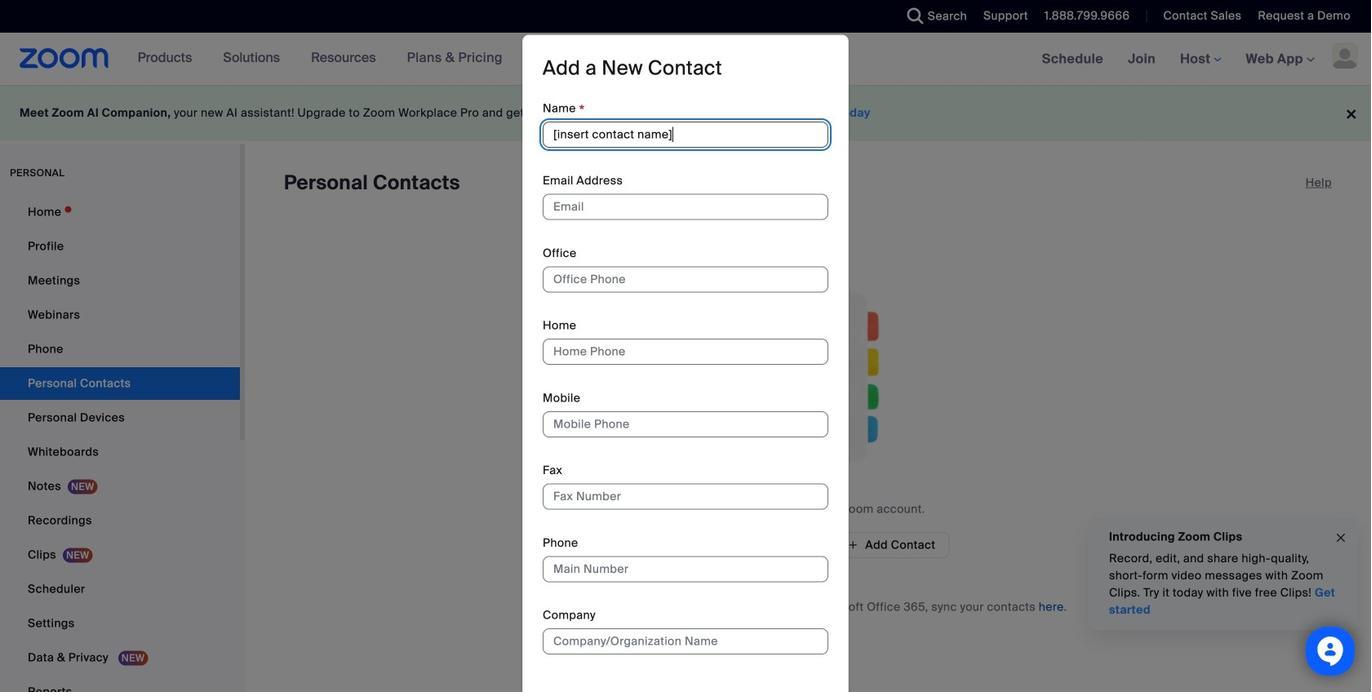 Task type: describe. For each thing, give the bounding box(es) containing it.
Fax Number text field
[[543, 484, 829, 510]]

product information navigation
[[125, 33, 515, 85]]

Mobile Phone text field
[[543, 411, 829, 438]]



Task type: vqa. For each thing, say whether or not it's contained in the screenshot.
the 'left' image
no



Task type: locate. For each thing, give the bounding box(es) containing it.
Main Number text field
[[543, 556, 829, 582]]

close image
[[1335, 529, 1348, 548]]

meetings navigation
[[1030, 33, 1372, 86]]

dialog
[[523, 35, 849, 692]]

banner
[[0, 33, 1372, 86]]

First and Last Name text field
[[543, 122, 829, 148]]

Home Phone text field
[[543, 339, 829, 365]]

Office Phone text field
[[543, 266, 829, 293]]

footer
[[0, 85, 1372, 141]]

add image
[[848, 538, 859, 553]]

personal menu menu
[[0, 196, 240, 692]]

Company/Organization Name text field
[[543, 629, 829, 655]]

Email text field
[[543, 194, 829, 220]]



